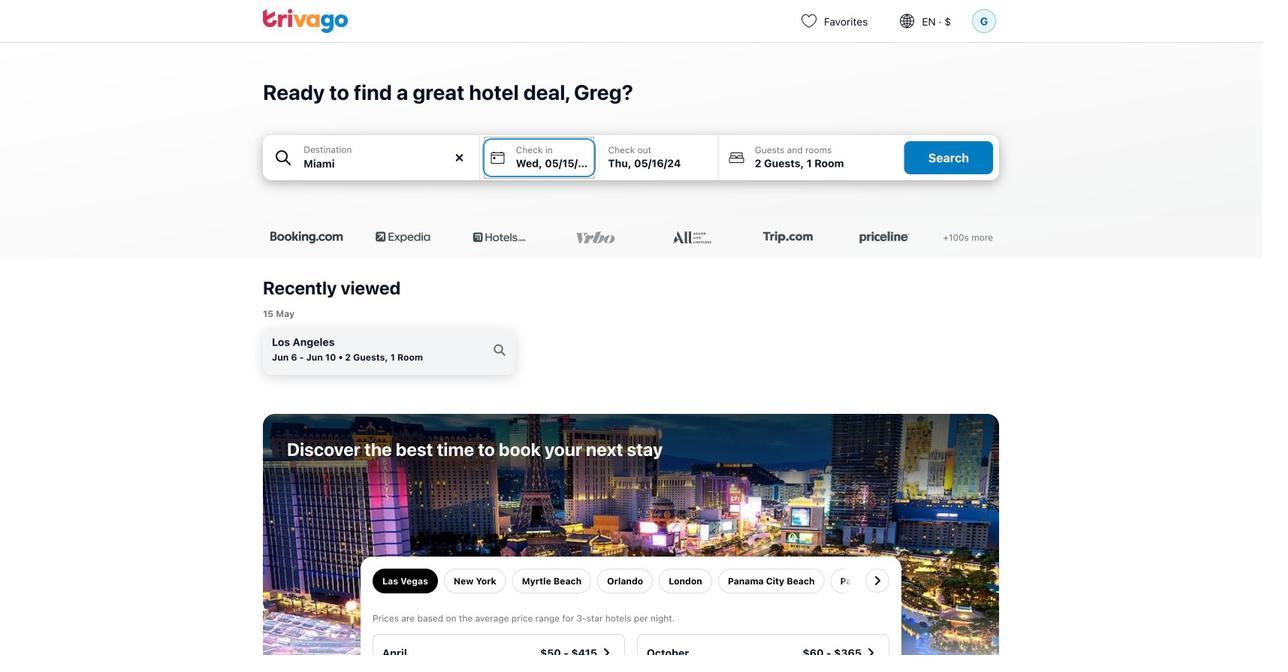 Task type: vqa. For each thing, say whether or not it's contained in the screenshot.
fremont inside the "0.3 miles to Fremont Street Experience"
no



Task type: locate. For each thing, give the bounding box(es) containing it.
None field
[[263, 135, 479, 180]]

hotels.com image
[[462, 232, 537, 244]]

trip.com image
[[751, 232, 826, 244]]

trivago logo image
[[263, 9, 349, 33]]

booking.com image
[[269, 232, 344, 244]]

Where to? search field
[[304, 156, 470, 172]]

clear image
[[453, 151, 467, 165]]



Task type: describe. For each thing, give the bounding box(es) containing it.
expedia image
[[365, 232, 441, 244]]

priceline image
[[847, 232, 922, 244]]

vrbo image
[[558, 232, 633, 244]]

accor image
[[655, 232, 730, 244]]



